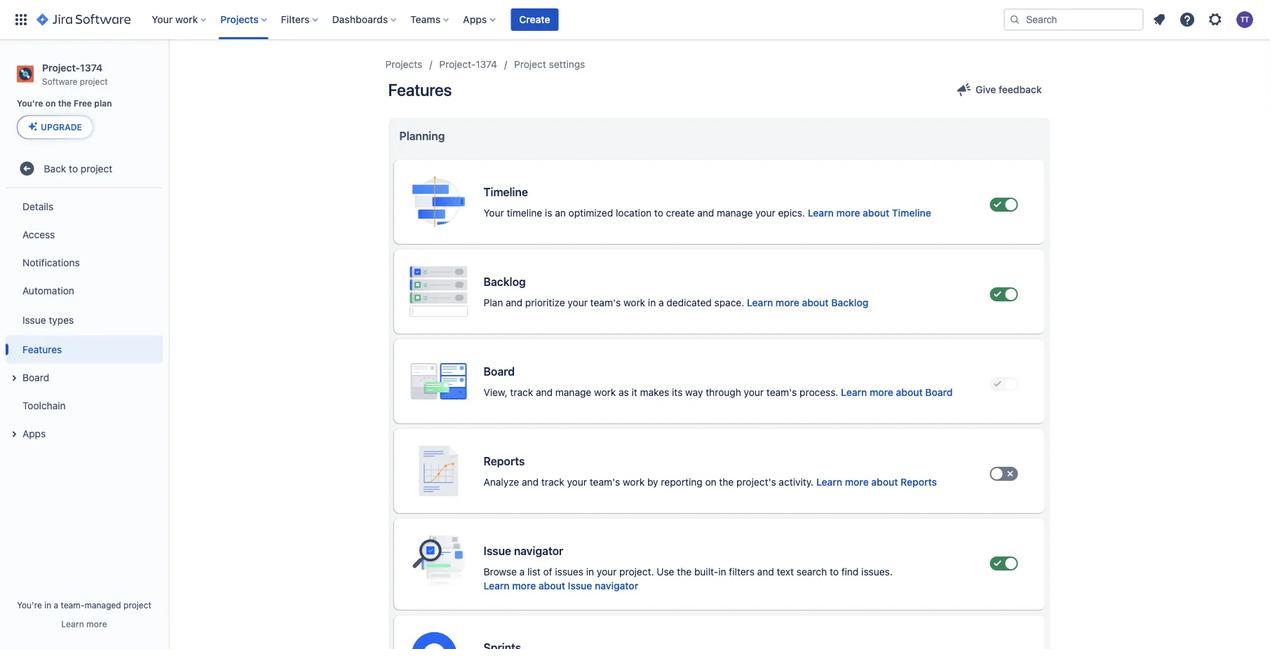 Task type: locate. For each thing, give the bounding box(es) containing it.
0 horizontal spatial features
[[22, 344, 62, 355]]

0 vertical spatial manage
[[717, 207, 753, 219]]

learn more about backlog button
[[747, 296, 869, 310]]

learn down team-
[[61, 619, 84, 629]]

1374 up free
[[80, 62, 103, 73]]

0 horizontal spatial navigator
[[514, 545, 563, 558]]

1 vertical spatial timeline
[[892, 207, 932, 219]]

navigator
[[514, 545, 563, 558], [595, 581, 639, 592]]

your up sidebar navigation icon at left
[[152, 14, 173, 25]]

1 vertical spatial you're
[[17, 601, 42, 610]]

apps right teams dropdown button
[[463, 14, 487, 25]]

2 you're from the top
[[17, 601, 42, 610]]

0 horizontal spatial the
[[58, 99, 72, 109]]

0 vertical spatial timeline
[[484, 186, 528, 199]]

more right activity.
[[845, 477, 869, 488]]

2 vertical spatial a
[[54, 601, 58, 610]]

you're
[[17, 99, 43, 109], [17, 601, 42, 610]]

0 vertical spatial to
[[69, 163, 78, 174]]

as
[[619, 387, 629, 398]]

0 vertical spatial backlog
[[484, 275, 526, 289]]

your
[[152, 14, 173, 25], [484, 207, 504, 219]]

jira software image
[[36, 11, 131, 28], [36, 11, 131, 28]]

expand image
[[6, 370, 22, 387]]

0 vertical spatial you're
[[17, 99, 43, 109]]

banner
[[0, 0, 1270, 39]]

0 vertical spatial the
[[58, 99, 72, 109]]

0 horizontal spatial issue
[[22, 314, 46, 326]]

manage
[[717, 207, 753, 219], [555, 387, 592, 398]]

1374
[[476, 59, 497, 70], [80, 62, 103, 73]]

features inside features link
[[22, 344, 62, 355]]

1 horizontal spatial apps
[[463, 14, 487, 25]]

0 horizontal spatial your
[[152, 14, 173, 25]]

project-1374 link
[[439, 56, 497, 73]]

the inside browse a list of issues in your project. use the built-in filters and text search to find issues. learn more about issue navigator
[[677, 566, 692, 578]]

learn inside browse a list of issues in your project. use the built-in filters and text search to find issues. learn more about issue navigator
[[484, 581, 510, 592]]

0 horizontal spatial on
[[46, 99, 56, 109]]

manage left as
[[555, 387, 592, 398]]

automation
[[22, 285, 74, 296]]

project
[[514, 59, 546, 70]]

1374 left the project
[[476, 59, 497, 70]]

2 horizontal spatial a
[[659, 297, 664, 309]]

toolchain link
[[6, 392, 163, 420]]

navigator up list at the left bottom of the page
[[514, 545, 563, 558]]

0 vertical spatial reports
[[484, 455, 525, 468]]

0 horizontal spatial manage
[[555, 387, 592, 398]]

projects left filters
[[220, 14, 259, 25]]

1374 for project-1374 software project
[[80, 62, 103, 73]]

your inside dropdown button
[[152, 14, 173, 25]]

features down 'projects' link
[[388, 80, 452, 100]]

you're left team-
[[17, 601, 42, 610]]

issue down the issues in the bottom of the page
[[568, 581, 592, 592]]

features link
[[6, 336, 163, 364]]

teams button
[[406, 8, 455, 31]]

built-
[[694, 566, 719, 578]]

work left dedicated
[[624, 297, 645, 309]]

1 horizontal spatial a
[[520, 566, 525, 578]]

sidebar navigation image
[[153, 56, 184, 84]]

1 vertical spatial apps
[[22, 428, 46, 439]]

0 horizontal spatial apps
[[22, 428, 46, 439]]

browse a list of issues in your project. use the built-in filters and text search to find issues. learn more about issue navigator
[[484, 566, 893, 592]]

in left dedicated
[[648, 297, 656, 309]]

learn down browse
[[484, 581, 510, 592]]

1374 inside project-1374 software project
[[80, 62, 103, 73]]

you're for you're on the free plan
[[17, 99, 43, 109]]

an
[[555, 207, 566, 219]]

more
[[837, 207, 860, 219], [776, 297, 800, 309], [870, 387, 894, 398], [845, 477, 869, 488], [512, 581, 536, 592], [86, 619, 107, 629]]

teams
[[410, 14, 441, 25]]

group
[[6, 188, 163, 452]]

timeline
[[484, 186, 528, 199], [892, 207, 932, 219]]

by
[[647, 477, 658, 488]]

1 vertical spatial team's
[[767, 387, 797, 398]]

project- inside the "project-1374" 'link'
[[439, 59, 476, 70]]

to left the create
[[654, 207, 664, 219]]

1 vertical spatial issue
[[484, 545, 511, 558]]

more inside browse a list of issues in your project. use the built-in filters and text search to find issues. learn more about issue navigator
[[512, 581, 536, 592]]

planning
[[400, 129, 445, 143]]

learn right process.
[[841, 387, 867, 398]]

1 vertical spatial your
[[484, 207, 504, 219]]

primary element
[[8, 0, 1004, 39]]

project
[[80, 76, 108, 86], [81, 163, 112, 174], [124, 601, 151, 610]]

plan
[[484, 297, 503, 309]]

1 horizontal spatial backlog
[[831, 297, 869, 309]]

0 vertical spatial track
[[510, 387, 533, 398]]

project-
[[439, 59, 476, 70], [42, 62, 80, 73]]

more inside button
[[86, 619, 107, 629]]

1 horizontal spatial navigator
[[595, 581, 639, 592]]

1 horizontal spatial the
[[677, 566, 692, 578]]

search
[[797, 566, 827, 578]]

project settings
[[514, 59, 585, 70]]

team's left by
[[590, 477, 620, 488]]

projects down teams
[[385, 59, 423, 70]]

learn right space.
[[747, 297, 773, 309]]

1 horizontal spatial projects
[[385, 59, 423, 70]]

more right epics.
[[837, 207, 860, 219]]

1374 inside 'link'
[[476, 59, 497, 70]]

your work
[[152, 14, 198, 25]]

navigator inside browse a list of issues in your project. use the built-in filters and text search to find issues. learn more about issue navigator
[[595, 581, 639, 592]]

a left list at the left bottom of the page
[[520, 566, 525, 578]]

project right managed
[[124, 601, 151, 610]]

more down list at the left bottom of the page
[[512, 581, 536, 592]]

2 vertical spatial to
[[830, 566, 839, 578]]

2 horizontal spatial to
[[830, 566, 839, 578]]

help image
[[1179, 11, 1196, 28]]

2 vertical spatial issue
[[568, 581, 592, 592]]

team's left process.
[[767, 387, 797, 398]]

2 vertical spatial the
[[677, 566, 692, 578]]

issues.
[[862, 566, 893, 578]]

projects inside dropdown button
[[220, 14, 259, 25]]

on up upgrade 'button'
[[46, 99, 56, 109]]

Search field
[[1004, 8, 1144, 31]]

and right analyze
[[522, 477, 539, 488]]

issue left types
[[22, 314, 46, 326]]

manage right the create
[[717, 207, 753, 219]]

learn right epics.
[[808, 207, 834, 219]]

issue up browse
[[484, 545, 511, 558]]

project-1374 software project
[[42, 62, 108, 86]]

1 vertical spatial features
[[22, 344, 62, 355]]

to
[[69, 163, 78, 174], [654, 207, 664, 219], [830, 566, 839, 578]]

your
[[756, 207, 776, 219], [568, 297, 588, 309], [744, 387, 764, 398], [567, 477, 587, 488], [597, 566, 617, 578]]

0 vertical spatial apps
[[463, 14, 487, 25]]

0 vertical spatial features
[[388, 80, 452, 100]]

apps button
[[459, 8, 501, 31]]

and
[[697, 207, 714, 219], [506, 297, 523, 309], [536, 387, 553, 398], [522, 477, 539, 488], [757, 566, 774, 578]]

1 horizontal spatial to
[[654, 207, 664, 219]]

to right back
[[69, 163, 78, 174]]

1 horizontal spatial reports
[[901, 477, 937, 488]]

types
[[49, 314, 74, 326]]

2 vertical spatial team's
[[590, 477, 620, 488]]

on right reporting
[[705, 477, 717, 488]]

dashboards button
[[328, 8, 402, 31]]

work inside dropdown button
[[175, 14, 198, 25]]

2 horizontal spatial the
[[719, 477, 734, 488]]

1 horizontal spatial features
[[388, 80, 452, 100]]

back to project link
[[6, 155, 163, 183]]

1 horizontal spatial your
[[484, 207, 504, 219]]

features down issue types
[[22, 344, 62, 355]]

track right view,
[[510, 387, 533, 398]]

plan
[[94, 99, 112, 109]]

the left project's
[[719, 477, 734, 488]]

issue navigator
[[484, 545, 563, 558]]

work left as
[[594, 387, 616, 398]]

project- inside project-1374 software project
[[42, 62, 80, 73]]

track
[[510, 387, 533, 398], [541, 477, 565, 488]]

1 vertical spatial track
[[541, 477, 565, 488]]

issue inside group
[[22, 314, 46, 326]]

1 horizontal spatial issue
[[484, 545, 511, 558]]

and inside browse a list of issues in your project. use the built-in filters and text search to find issues. learn more about issue navigator
[[757, 566, 774, 578]]

the
[[58, 99, 72, 109], [719, 477, 734, 488], [677, 566, 692, 578]]

work
[[175, 14, 198, 25], [624, 297, 645, 309], [594, 387, 616, 398], [623, 477, 645, 488]]

0 horizontal spatial project-
[[42, 62, 80, 73]]

search image
[[1009, 14, 1021, 25]]

1 vertical spatial projects
[[385, 59, 423, 70]]

1 you're from the top
[[17, 99, 43, 109]]

your left timeline
[[484, 207, 504, 219]]

project up details link on the top of page
[[81, 163, 112, 174]]

0 vertical spatial team's
[[590, 297, 621, 309]]

track right analyze
[[541, 477, 565, 488]]

features
[[388, 80, 452, 100], [22, 344, 62, 355]]

notifications image
[[1151, 11, 1168, 28]]

to left find
[[830, 566, 839, 578]]

learn inside button
[[61, 619, 84, 629]]

projects button
[[216, 8, 273, 31]]

about
[[863, 207, 890, 219], [802, 297, 829, 309], [896, 387, 923, 398], [872, 477, 898, 488], [539, 581, 565, 592]]

1 horizontal spatial manage
[[717, 207, 753, 219]]

team's right prioritize
[[590, 297, 621, 309]]

more down managed
[[86, 619, 107, 629]]

its
[[672, 387, 683, 398]]

0 horizontal spatial projects
[[220, 14, 259, 25]]

your profile and settings image
[[1237, 11, 1254, 28]]

1 horizontal spatial 1374
[[476, 59, 497, 70]]

location
[[616, 207, 652, 219]]

projects for projects dropdown button
[[220, 14, 259, 25]]

the left free
[[58, 99, 72, 109]]

0 vertical spatial issue
[[22, 314, 46, 326]]

through
[[706, 387, 741, 398]]

0 vertical spatial your
[[152, 14, 173, 25]]

projects
[[220, 14, 259, 25], [385, 59, 423, 70]]

a left team-
[[54, 601, 58, 610]]

1 vertical spatial the
[[719, 477, 734, 488]]

0 vertical spatial projects
[[220, 14, 259, 25]]

notifications link
[[6, 249, 163, 277]]

give
[[976, 84, 996, 95]]

and left text
[[757, 566, 774, 578]]

2 horizontal spatial issue
[[568, 581, 592, 592]]

view,
[[484, 387, 508, 398]]

analyze and track your team's work by reporting on the project's activity. learn more about reports
[[484, 477, 937, 488]]

0 vertical spatial on
[[46, 99, 56, 109]]

project- for project-1374
[[439, 59, 476, 70]]

your inside browse a list of issues in your project. use the built-in filters and text search to find issues. learn more about issue navigator
[[597, 566, 617, 578]]

0 horizontal spatial 1374
[[80, 62, 103, 73]]

in right the issues in the bottom of the page
[[586, 566, 594, 578]]

epics.
[[778, 207, 805, 219]]

work up sidebar navigation icon at left
[[175, 14, 198, 25]]

the right 'use'
[[677, 566, 692, 578]]

1 horizontal spatial project-
[[439, 59, 476, 70]]

project- down apps dropdown button
[[439, 59, 476, 70]]

work left by
[[623, 477, 645, 488]]

0 vertical spatial project
[[80, 76, 108, 86]]

timeline
[[507, 207, 542, 219]]

team's
[[590, 297, 621, 309], [767, 387, 797, 398], [590, 477, 620, 488]]

1 vertical spatial a
[[520, 566, 525, 578]]

reports
[[484, 455, 525, 468], [901, 477, 937, 488]]

backlog
[[484, 275, 526, 289], [831, 297, 869, 309]]

navigator down the project.
[[595, 581, 639, 592]]

a left dedicated
[[659, 297, 664, 309]]

issue types
[[22, 314, 74, 326]]

project- for project-1374 software project
[[42, 62, 80, 73]]

1 vertical spatial navigator
[[595, 581, 639, 592]]

1 vertical spatial on
[[705, 477, 717, 488]]

you're up upgrade 'button'
[[17, 99, 43, 109]]

0 horizontal spatial board
[[22, 372, 49, 383]]

project- up software
[[42, 62, 80, 73]]

and right plan
[[506, 297, 523, 309]]

learn more about board button
[[841, 386, 953, 400]]

apps down the toolchain
[[22, 428, 46, 439]]

project up plan
[[80, 76, 108, 86]]



Task type: describe. For each thing, give the bounding box(es) containing it.
give feedback button
[[948, 79, 1051, 101]]

0 horizontal spatial timeline
[[484, 186, 528, 199]]

to inside browse a list of issues in your project. use the built-in filters and text search to find issues. learn more about issue navigator
[[830, 566, 839, 578]]

dedicated
[[667, 297, 712, 309]]

0 horizontal spatial track
[[510, 387, 533, 398]]

create
[[519, 14, 550, 25]]

0 horizontal spatial reports
[[484, 455, 525, 468]]

managed
[[85, 601, 121, 610]]

learn more
[[61, 619, 107, 629]]

it
[[632, 387, 638, 398]]

list
[[528, 566, 541, 578]]

the for issue navigator
[[677, 566, 692, 578]]

in left team-
[[44, 601, 51, 610]]

team's for reports
[[590, 477, 620, 488]]

board button
[[6, 364, 163, 392]]

you're on the free plan
[[17, 99, 112, 109]]

details
[[22, 201, 53, 212]]

filters
[[281, 14, 310, 25]]

apps inside apps button
[[22, 428, 46, 439]]

1 vertical spatial backlog
[[831, 297, 869, 309]]

learn more about issue navigator button
[[484, 579, 639, 593]]

more right process.
[[870, 387, 894, 398]]

your for your work
[[152, 14, 173, 25]]

team-
[[61, 601, 85, 610]]

your work button
[[147, 8, 212, 31]]

2 horizontal spatial board
[[926, 387, 953, 398]]

0 horizontal spatial backlog
[[484, 275, 526, 289]]

learn right activity.
[[817, 477, 843, 488]]

1 horizontal spatial track
[[541, 477, 565, 488]]

browse
[[484, 566, 517, 578]]

team's for backlog
[[590, 297, 621, 309]]

appswitcher icon image
[[13, 11, 29, 28]]

a inside browse a list of issues in your project. use the built-in filters and text search to find issues. learn more about issue navigator
[[520, 566, 525, 578]]

1 horizontal spatial on
[[705, 477, 717, 488]]

reporting
[[661, 477, 703, 488]]

give feedback
[[976, 84, 1042, 95]]

process.
[[800, 387, 839, 398]]

apps inside apps dropdown button
[[463, 14, 487, 25]]

space.
[[715, 297, 745, 309]]

create
[[666, 207, 695, 219]]

prioritize
[[525, 297, 565, 309]]

and right view,
[[536, 387, 553, 398]]

optimized
[[569, 207, 613, 219]]

dashboards
[[332, 14, 388, 25]]

back to project
[[44, 163, 112, 174]]

your for your timeline is an optimized location to create and manage your epics. learn more about timeline
[[484, 207, 504, 219]]

about inside browse a list of issues in your project. use the built-in filters and text search to find issues. learn more about issue navigator
[[539, 581, 565, 592]]

details link
[[6, 192, 163, 221]]

1374 for project-1374
[[476, 59, 497, 70]]

more right space.
[[776, 297, 800, 309]]

issue inside browse a list of issues in your project. use the built-in filters and text search to find issues. learn more about issue navigator
[[568, 581, 592, 592]]

1 vertical spatial manage
[[555, 387, 592, 398]]

notifications
[[22, 257, 80, 268]]

filters button
[[277, 8, 324, 31]]

settings
[[549, 59, 585, 70]]

use
[[657, 566, 675, 578]]

learn more about timeline button
[[808, 206, 932, 220]]

issue for issue navigator
[[484, 545, 511, 558]]

1 vertical spatial project
[[81, 163, 112, 174]]

issue types link
[[6, 305, 163, 336]]

group containing details
[[6, 188, 163, 452]]

board inside "button"
[[22, 372, 49, 383]]

is
[[545, 207, 552, 219]]

toolchain
[[22, 400, 66, 411]]

software
[[42, 76, 77, 86]]

learn more button
[[61, 619, 107, 630]]

view, track and manage work as it makes its way through your team's process. learn more about board
[[484, 387, 953, 398]]

learn more about reports button
[[817, 476, 937, 490]]

activity.
[[779, 477, 814, 488]]

access link
[[6, 221, 163, 249]]

project inside project-1374 software project
[[80, 76, 108, 86]]

in left filters
[[719, 566, 726, 578]]

you're for you're in a team-managed project
[[17, 601, 42, 610]]

project.
[[620, 566, 654, 578]]

1 horizontal spatial timeline
[[892, 207, 932, 219]]

expand image
[[6, 426, 22, 443]]

1 vertical spatial reports
[[901, 477, 937, 488]]

analyze
[[484, 477, 519, 488]]

0 horizontal spatial to
[[69, 163, 78, 174]]

issues
[[555, 566, 584, 578]]

feedback
[[999, 84, 1042, 95]]

your timeline is an optimized location to create and manage your epics. learn more about timeline
[[484, 207, 932, 219]]

plan and prioritize your team's work in a dedicated space. learn more about backlog
[[484, 297, 869, 309]]

issue for issue types
[[22, 314, 46, 326]]

banner containing your work
[[0, 0, 1270, 39]]

0 vertical spatial a
[[659, 297, 664, 309]]

access
[[22, 229, 55, 240]]

back
[[44, 163, 66, 174]]

text
[[777, 566, 794, 578]]

project settings link
[[514, 56, 585, 73]]

free
[[74, 99, 92, 109]]

create button
[[511, 8, 559, 31]]

and right the create
[[697, 207, 714, 219]]

the for reports
[[719, 477, 734, 488]]

2 vertical spatial project
[[124, 601, 151, 610]]

0 horizontal spatial a
[[54, 601, 58, 610]]

find
[[842, 566, 859, 578]]

apps button
[[6, 420, 163, 448]]

makes
[[640, 387, 669, 398]]

upgrade button
[[18, 116, 93, 138]]

of
[[543, 566, 553, 578]]

way
[[686, 387, 703, 398]]

settings image
[[1207, 11, 1224, 28]]

projects link
[[385, 56, 423, 73]]

projects for 'projects' link
[[385, 59, 423, 70]]

upgrade
[[41, 122, 82, 132]]

1 vertical spatial to
[[654, 207, 664, 219]]

project-1374
[[439, 59, 497, 70]]

filters
[[729, 566, 755, 578]]

automation link
[[6, 277, 163, 305]]

0 vertical spatial navigator
[[514, 545, 563, 558]]

project's
[[737, 477, 776, 488]]

you're in a team-managed project
[[17, 601, 151, 610]]

1 horizontal spatial board
[[484, 365, 515, 378]]



Task type: vqa. For each thing, say whether or not it's contained in the screenshot.


